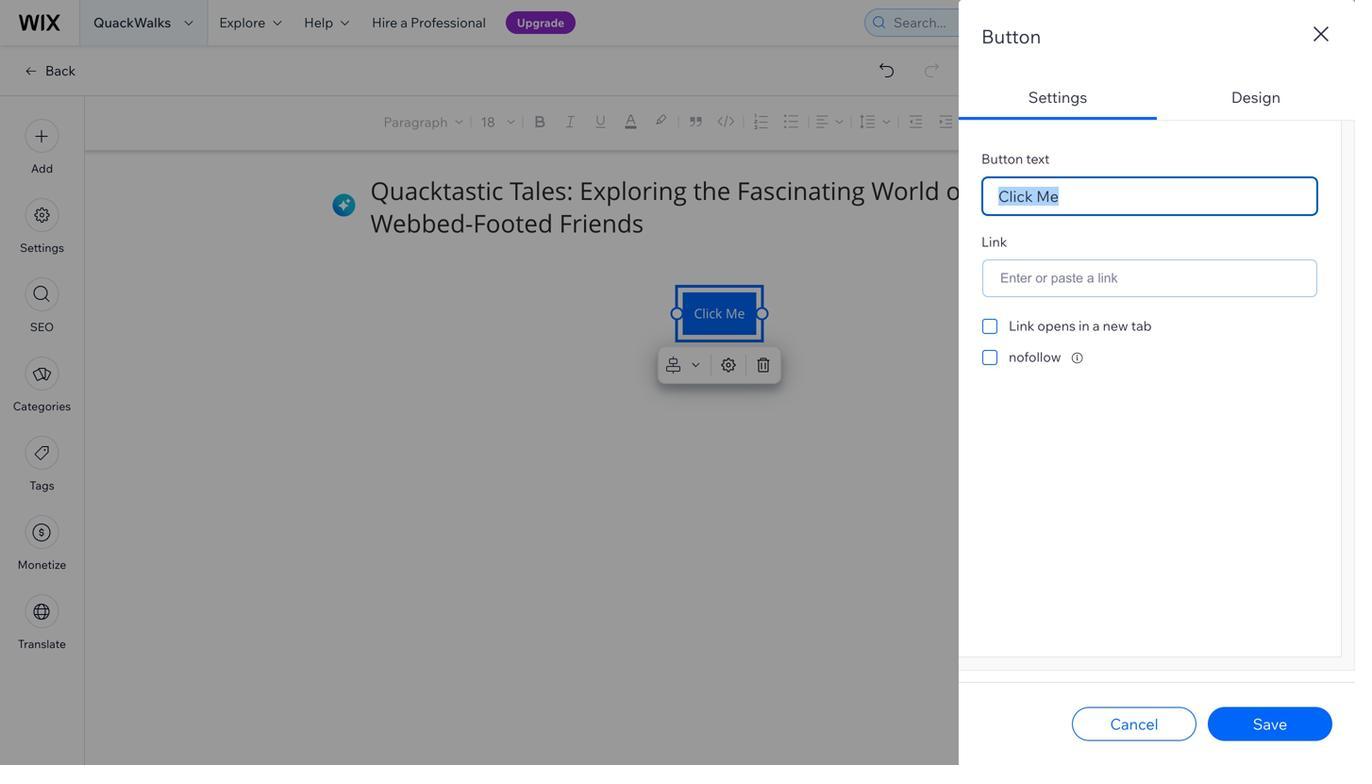 Task type: describe. For each thing, give the bounding box(es) containing it.
link opens in a new tab
[[1009, 318, 1152, 334]]

click me
[[694, 305, 745, 322]]

upgrade
[[517, 16, 565, 30]]

help button
[[293, 0, 361, 45]]

me
[[726, 305, 745, 322]]

design button
[[1157, 73, 1355, 120]]

click
[[694, 305, 722, 322]]

upgrade button
[[506, 11, 576, 34]]

in
[[1079, 318, 1090, 334]]

nofollow
[[1009, 349, 1061, 365]]

paragraph
[[384, 113, 448, 130]]

1 vertical spatial settings
[[20, 241, 64, 255]]

add
[[31, 161, 53, 176]]

settings button inside menu
[[20, 198, 64, 255]]

link for link opens in a new tab
[[1009, 318, 1035, 334]]

cancel
[[1110, 715, 1159, 734]]

button text
[[982, 151, 1050, 167]]

design
[[1232, 88, 1281, 107]]

translate button
[[18, 595, 66, 651]]

link for link
[[982, 234, 1007, 250]]

seo
[[30, 320, 54, 334]]

new
[[1103, 318, 1129, 334]]

back button
[[23, 62, 76, 79]]



Task type: locate. For each thing, give the bounding box(es) containing it.
tab list
[[959, 73, 1355, 671]]

Add a Catchy Title text field
[[370, 175, 1056, 240]]

a
[[401, 14, 408, 31], [1093, 318, 1100, 334]]

settings button inside tab list
[[959, 73, 1157, 120]]

1 vertical spatial a
[[1093, 318, 1100, 334]]

Enter or paste a link url field
[[983, 260, 1318, 297]]

tab list containing settings
[[959, 73, 1355, 671]]

1 vertical spatial link
[[1009, 318, 1035, 334]]

tags button
[[25, 436, 59, 493]]

save button
[[1208, 707, 1333, 741]]

0 horizontal spatial a
[[401, 14, 408, 31]]

a right hire on the left of the page
[[401, 14, 408, 31]]

opens
[[1038, 318, 1076, 334]]

paragraph button
[[380, 109, 467, 135]]

save
[[1253, 715, 1288, 734]]

button inside settings tab panel
[[982, 151, 1023, 167]]

hire a professional link
[[361, 0, 497, 45]]

translate
[[18, 637, 66, 651]]

categories
[[13, 399, 71, 413]]

monetize button
[[18, 515, 66, 572]]

hire a professional
[[372, 14, 486, 31]]

hire
[[372, 14, 398, 31]]

a inside form
[[1093, 318, 1100, 334]]

a inside 'link'
[[401, 14, 408, 31]]

text
[[1026, 151, 1050, 167]]

1 horizontal spatial settings button
[[959, 73, 1157, 120]]

add button
[[25, 119, 59, 176]]

1 button from the top
[[982, 25, 1041, 48]]

form containing link opens in a new tab
[[983, 260, 1318, 384]]

seo button
[[25, 277, 59, 334]]

settings tab panel
[[959, 120, 1355, 671]]

cancel button
[[1072, 707, 1197, 741]]

0 horizontal spatial link
[[982, 234, 1007, 250]]

1 horizontal spatial link
[[1009, 318, 1035, 334]]

menu
[[0, 108, 84, 663]]

monetize
[[18, 558, 66, 572]]

1 vertical spatial button
[[982, 151, 1023, 167]]

a right in
[[1093, 318, 1100, 334]]

0 vertical spatial link
[[982, 234, 1007, 250]]

button for button
[[982, 25, 1041, 48]]

link down button text
[[982, 234, 1007, 250]]

form inside settings tab panel
[[983, 260, 1318, 384]]

1 vertical spatial settings button
[[20, 198, 64, 255]]

2 button from the top
[[982, 151, 1023, 167]]

link inside form
[[1009, 318, 1035, 334]]

form
[[983, 260, 1318, 384]]

1 horizontal spatial settings
[[1029, 88, 1088, 107]]

button for button text
[[982, 151, 1023, 167]]

1 horizontal spatial a
[[1093, 318, 1100, 334]]

tags
[[30, 479, 54, 493]]

quackwalks
[[93, 14, 171, 31]]

categories button
[[13, 357, 71, 413]]

professional
[[411, 14, 486, 31]]

menu containing add
[[0, 108, 84, 663]]

button
[[982, 25, 1041, 48], [982, 151, 1023, 167]]

e.g., Click here text field
[[982, 177, 1319, 216]]

click me button
[[683, 293, 757, 335]]

settings button
[[959, 73, 1157, 120], [20, 198, 64, 255]]

settings button up "text"
[[959, 73, 1157, 120]]

0 horizontal spatial settings button
[[20, 198, 64, 255]]

explore
[[219, 14, 265, 31]]

settings up "text"
[[1029, 88, 1088, 107]]

settings up seo button on the top of page
[[20, 241, 64, 255]]

0 vertical spatial a
[[401, 14, 408, 31]]

Search... field
[[888, 9, 1096, 36]]

notes
[[1290, 115, 1327, 131]]

help
[[304, 14, 333, 31]]

notes button
[[1257, 110, 1333, 136]]

settings
[[1029, 88, 1088, 107], [20, 241, 64, 255]]

settings inside tab list
[[1029, 88, 1088, 107]]

back
[[45, 62, 76, 79]]

0 vertical spatial button
[[982, 25, 1041, 48]]

0 horizontal spatial settings
[[20, 241, 64, 255]]

link up nofollow
[[1009, 318, 1035, 334]]

0 vertical spatial settings button
[[959, 73, 1157, 120]]

0 vertical spatial settings
[[1029, 88, 1088, 107]]

tab
[[1131, 318, 1152, 334]]

link
[[982, 234, 1007, 250], [1009, 318, 1035, 334]]

settings button down add
[[20, 198, 64, 255]]



Task type: vqa. For each thing, say whether or not it's contained in the screenshot.
Search... field
yes



